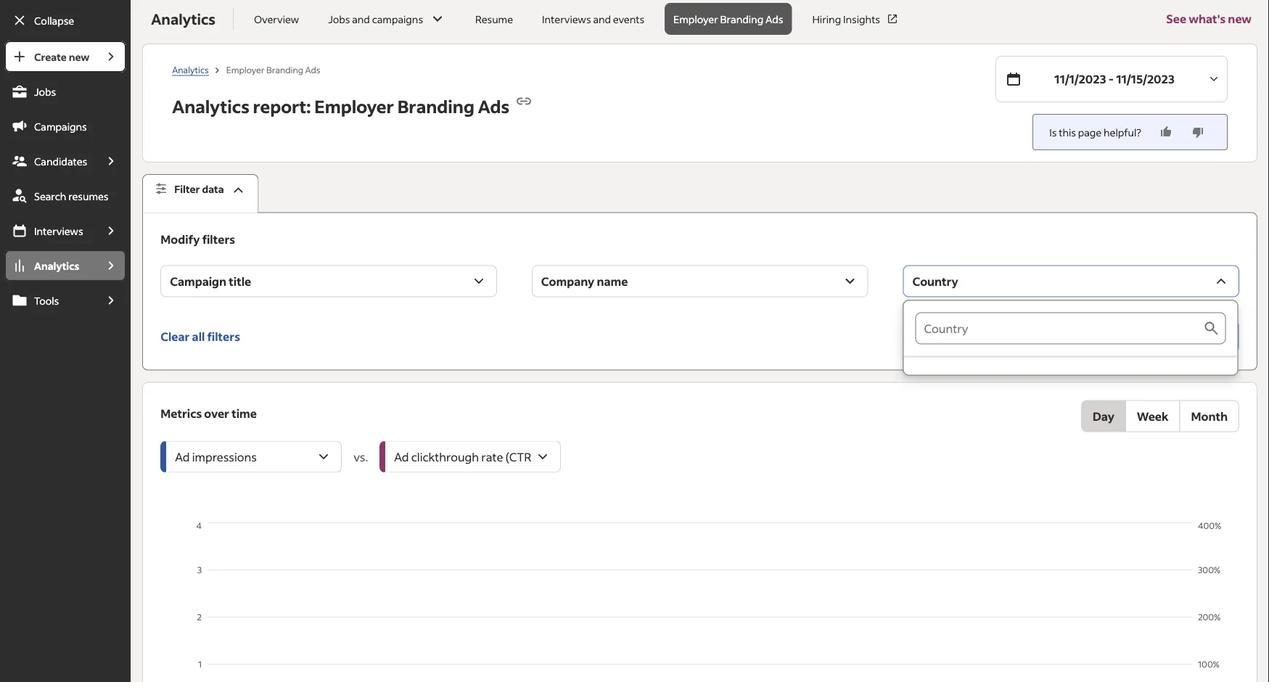 Task type: locate. For each thing, give the bounding box(es) containing it.
0 vertical spatial new
[[1228, 11, 1252, 26]]

create new
[[34, 50, 89, 63]]

1 horizontal spatial analytics link
[[172, 64, 209, 76]]

search resumes link
[[4, 180, 126, 212]]

jobs for jobs
[[34, 85, 56, 98]]

0 horizontal spatial and
[[352, 12, 370, 25]]

modify filters
[[161, 232, 235, 246]]

hiring insights
[[813, 12, 880, 25]]

-
[[1109, 71, 1114, 86]]

1 horizontal spatial and
[[593, 12, 611, 25]]

insights
[[843, 12, 880, 25]]

ads left the hiring
[[766, 12, 784, 25]]

week
[[1137, 409, 1169, 424]]

jobs down create new link
[[34, 85, 56, 98]]

ads up analytics report: employer branding ads
[[305, 64, 320, 75]]

1 horizontal spatial interviews
[[542, 12, 591, 25]]

filters right modify in the top of the page
[[202, 232, 235, 246]]

2 vertical spatial branding
[[398, 95, 475, 118]]

create new link
[[4, 41, 96, 73]]

report:
[[253, 95, 311, 118]]

jobs inside the jobs and campaigns button
[[328, 12, 350, 25]]

campaigns
[[372, 12, 423, 25]]

0 vertical spatial employer
[[674, 12, 718, 25]]

analytics inside 'menu bar'
[[34, 259, 79, 272]]

2 horizontal spatial ads
[[766, 12, 784, 25]]

time
[[232, 406, 257, 421]]

new inside button
[[1228, 11, 1252, 26]]

0 horizontal spatial employer branding ads
[[226, 64, 320, 75]]

employer right 'report:'
[[314, 95, 394, 118]]

cancel
[[1094, 329, 1131, 344]]

employer up 'report:'
[[226, 64, 265, 75]]

show shareable url image
[[515, 93, 533, 110]]

jobs inside jobs link
[[34, 85, 56, 98]]

campaign title
[[170, 274, 251, 289]]

0 vertical spatial filters
[[202, 232, 235, 246]]

1 vertical spatial jobs
[[34, 85, 56, 98]]

2 horizontal spatial employer
[[674, 12, 718, 25]]

analytics
[[151, 9, 216, 28], [172, 64, 209, 75], [172, 95, 250, 118], [34, 259, 79, 272]]

clear
[[161, 329, 190, 344]]

analytics report: employer branding ads
[[172, 95, 510, 118]]

interviews inside "link"
[[34, 224, 83, 237]]

vs.
[[354, 449, 368, 464]]

and left events
[[593, 12, 611, 25]]

2 and from the left
[[593, 12, 611, 25]]

region
[[161, 519, 1240, 682]]

title
[[229, 274, 251, 289]]

overview link
[[245, 3, 308, 35]]

1 and from the left
[[352, 12, 370, 25]]

1 vertical spatial new
[[69, 50, 89, 63]]

2 vertical spatial employer
[[314, 95, 394, 118]]

1 vertical spatial employer
[[226, 64, 265, 75]]

clear all filters button
[[161, 321, 240, 352]]

0 horizontal spatial branding
[[266, 64, 303, 75]]

0 vertical spatial analytics link
[[172, 64, 209, 76]]

is this page helpful?
[[1050, 126, 1142, 139]]

and left campaigns
[[352, 12, 370, 25]]

0 vertical spatial employer branding ads
[[674, 12, 784, 25]]

interviews left events
[[542, 12, 591, 25]]

employer
[[674, 12, 718, 25], [226, 64, 265, 75], [314, 95, 394, 118]]

jobs and campaigns button
[[319, 3, 455, 35]]

0 horizontal spatial ads
[[305, 64, 320, 75]]

metrics over time
[[161, 406, 257, 421]]

1 vertical spatial interviews
[[34, 224, 83, 237]]

interviews for interviews and events
[[542, 12, 591, 25]]

0 horizontal spatial jobs
[[34, 85, 56, 98]]

collapse button
[[4, 4, 126, 36]]

analytics link
[[172, 64, 209, 76], [4, 250, 96, 282]]

1 horizontal spatial employer
[[314, 95, 394, 118]]

menu bar containing create new
[[0, 41, 131, 682]]

campaigns link
[[4, 110, 126, 142]]

filters
[[202, 232, 235, 246], [207, 329, 240, 344]]

filters right the all
[[207, 329, 240, 344]]

11/1/2023 - 11/15/2023
[[1055, 71, 1175, 86]]

1 horizontal spatial new
[[1228, 11, 1252, 26]]

0 horizontal spatial new
[[69, 50, 89, 63]]

page
[[1078, 126, 1102, 139]]

and for interviews
[[593, 12, 611, 25]]

2 horizontal spatial branding
[[720, 12, 764, 25]]

employer right events
[[674, 12, 718, 25]]

0 horizontal spatial analytics link
[[4, 250, 96, 282]]

1 vertical spatial filters
[[207, 329, 240, 344]]

overview
[[254, 12, 299, 25]]

1 horizontal spatial jobs
[[328, 12, 350, 25]]

campaign
[[170, 274, 227, 289]]

interviews
[[542, 12, 591, 25], [34, 224, 83, 237]]

see what's new button
[[1167, 0, 1252, 44]]

see
[[1167, 11, 1187, 26]]

new right what's
[[1228, 11, 1252, 26]]

see what's new
[[1167, 11, 1252, 26]]

and inside button
[[352, 12, 370, 25]]

0 vertical spatial interviews
[[542, 12, 591, 25]]

jobs left campaigns
[[328, 12, 350, 25]]

hiring
[[813, 12, 841, 25]]

branding
[[720, 12, 764, 25], [266, 64, 303, 75], [398, 95, 475, 118]]

0 horizontal spatial interviews
[[34, 224, 83, 237]]

0 vertical spatial jobs
[[328, 12, 350, 25]]

interviews for interviews
[[34, 224, 83, 237]]

interviews down search resumes link
[[34, 224, 83, 237]]

country list box
[[904, 301, 1238, 375]]

new right "create"
[[69, 50, 89, 63]]

jobs
[[328, 12, 350, 25], [34, 85, 56, 98]]

employer branding ads
[[674, 12, 784, 25], [226, 64, 320, 75]]

1 horizontal spatial ads
[[478, 95, 510, 118]]

interviews and events link
[[533, 3, 653, 35]]

menu bar
[[0, 41, 131, 682]]

company name
[[541, 274, 628, 289]]

ads left show shareable url icon at the left top
[[478, 95, 510, 118]]

ads
[[766, 12, 784, 25], [305, 64, 320, 75], [478, 95, 510, 118]]

new
[[1228, 11, 1252, 26], [69, 50, 89, 63]]

0 horizontal spatial employer
[[226, 64, 265, 75]]

and
[[352, 12, 370, 25], [593, 12, 611, 25]]



Task type: describe. For each thing, give the bounding box(es) containing it.
is
[[1050, 126, 1057, 139]]

employer inside employer branding ads link
[[674, 12, 718, 25]]

this page is not helpful image
[[1191, 125, 1206, 139]]

country button
[[903, 265, 1240, 297]]

tools
[[34, 294, 59, 307]]

jobs link
[[4, 75, 126, 107]]

and for jobs
[[352, 12, 370, 25]]

1 horizontal spatial employer branding ads
[[674, 12, 784, 25]]

tools link
[[4, 285, 96, 316]]

company name button
[[532, 265, 868, 297]]

create
[[34, 50, 67, 63]]

over
[[204, 406, 229, 421]]

employer branding ads link
[[665, 3, 792, 35]]

1 vertical spatial employer branding ads
[[226, 64, 320, 75]]

search resumes
[[34, 189, 109, 203]]

country
[[913, 274, 959, 289]]

1 horizontal spatial branding
[[398, 95, 475, 118]]

0 vertical spatial branding
[[720, 12, 764, 25]]

jobs and campaigns
[[328, 12, 423, 25]]

resume link
[[467, 3, 522, 35]]

new inside 'menu bar'
[[69, 50, 89, 63]]

campaigns
[[34, 120, 87, 133]]

interviews and events
[[542, 12, 645, 25]]

1 vertical spatial analytics link
[[4, 250, 96, 282]]

1 vertical spatial branding
[[266, 64, 303, 75]]

this page is helpful image
[[1159, 125, 1174, 139]]

candidates
[[34, 155, 87, 168]]

11/15/2023
[[1116, 71, 1175, 86]]

data
[[202, 183, 224, 196]]

day
[[1093, 409, 1115, 424]]

cancel button
[[1082, 321, 1143, 352]]

filters inside "button"
[[207, 329, 240, 344]]

Country field
[[916, 313, 1203, 344]]

modify
[[161, 232, 200, 246]]

clear all filters
[[161, 329, 240, 344]]

jobs for jobs and campaigns
[[328, 12, 350, 25]]

all
[[192, 329, 205, 344]]

helpful?
[[1104, 126, 1142, 139]]

month
[[1191, 409, 1228, 424]]

resume
[[475, 12, 513, 25]]

candidates link
[[4, 145, 96, 177]]

hiring insights link
[[804, 3, 908, 35]]

this
[[1059, 126, 1076, 139]]

campaign title button
[[161, 265, 497, 297]]

events
[[613, 12, 645, 25]]

metrics
[[161, 406, 202, 421]]

filter
[[174, 183, 200, 196]]

what's
[[1189, 11, 1226, 26]]

resumes
[[68, 189, 109, 203]]

11/1/2023
[[1055, 71, 1107, 86]]

0 vertical spatial ads
[[766, 12, 784, 25]]

filter data
[[174, 183, 224, 196]]

interviews link
[[4, 215, 96, 247]]

1 vertical spatial ads
[[305, 64, 320, 75]]

2 vertical spatial ads
[[478, 95, 510, 118]]

collapse
[[34, 14, 74, 27]]

search
[[34, 189, 66, 203]]

name
[[597, 274, 628, 289]]

company
[[541, 274, 595, 289]]

filter data button
[[142, 174, 259, 213]]



